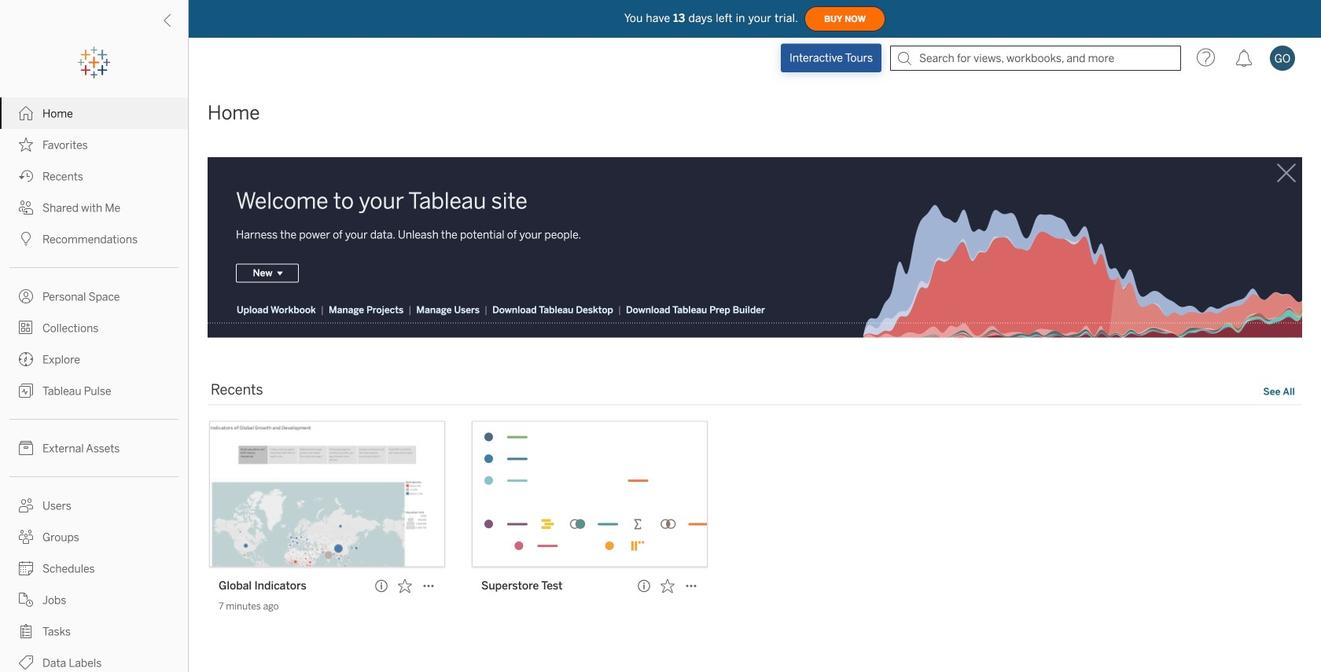 Task type: locate. For each thing, give the bounding box(es) containing it.
navigation panel element
[[0, 47, 188, 672]]



Task type: vqa. For each thing, say whether or not it's contained in the screenshot.
Skip
no



Task type: describe. For each thing, give the bounding box(es) containing it.
main navigation. press the up and down arrow keys to access links. element
[[0, 98, 188, 672]]

Search for views, workbooks, and more text field
[[890, 46, 1181, 71]]



